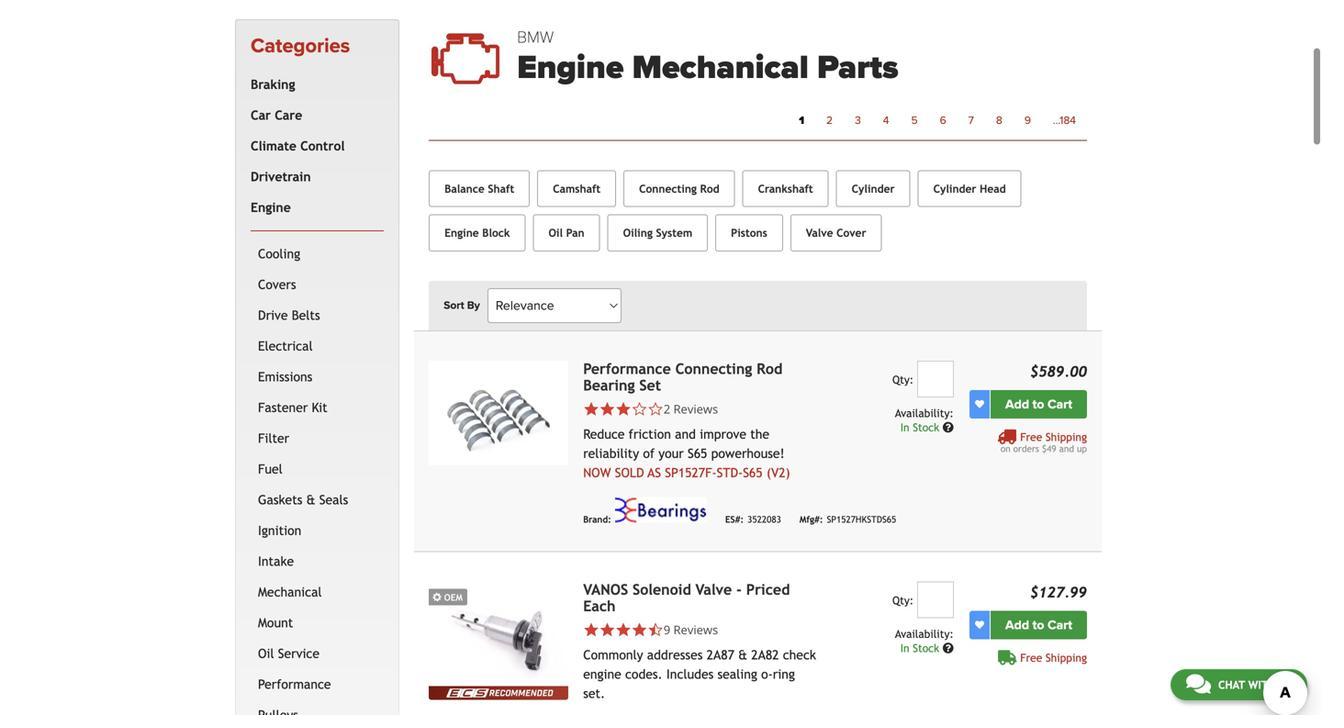 Task type: describe. For each thing, give the bounding box(es) containing it.
ignition link
[[254, 516, 381, 546]]

2 2 reviews link from the left
[[664, 401, 719, 417]]

engine for engine block
[[445, 226, 479, 239]]

and inside free shipping on orders $49 and up
[[1060, 444, 1075, 454]]

mount
[[258, 616, 293, 631]]

1 vertical spatial s65
[[743, 466, 763, 480]]

camshaft link
[[538, 171, 617, 207]]

1 link
[[788, 109, 816, 133]]

us
[[1280, 679, 1293, 692]]

add to wish list image for $589.00
[[976, 400, 985, 409]]

commonly addresses 2a87 & 2a82 check engine codes. includes sealing o-ring set.
[[584, 648, 817, 701]]

stock for 1st question circle "image" from the bottom
[[913, 642, 940, 655]]

qty: for 2nd question circle "image" from the bottom
[[893, 373, 914, 386]]

1 9 reviews link from the left
[[584, 622, 821, 638]]

8
[[997, 114, 1003, 127]]

connecting rod
[[640, 182, 720, 195]]

2 empty star image from the left
[[648, 401, 664, 417]]

paginated product list navigation navigation
[[517, 109, 1088, 133]]

ignition
[[258, 524, 302, 538]]

9 reviews
[[664, 622, 719, 638]]

add for $589.00
[[1006, 397, 1030, 412]]

electrical
[[258, 339, 313, 354]]

intake
[[258, 554, 294, 569]]

oiling system link
[[608, 215, 708, 252]]

engine inside bmw engine mechanical parts
[[517, 48, 624, 88]]

1 empty star image from the left
[[632, 401, 648, 417]]

intake link
[[254, 546, 381, 577]]

std-
[[717, 466, 743, 480]]

gaskets & seals link
[[254, 485, 381, 516]]

2 star image from the left
[[600, 401, 616, 417]]

drivetrain link
[[247, 162, 381, 192]]

chat with us link
[[1171, 670, 1308, 701]]

engine block link
[[429, 215, 526, 252]]

es#3235079 - 11367585425 - vanos solenoid valve - priced each - commonly addresses 2a87 & 2a82 check engine codes. includes sealing o-ring set. - gates - bmw image
[[429, 582, 569, 687]]

system
[[656, 226, 693, 239]]

availability: for 1st question circle "image" from the bottom
[[896, 628, 954, 641]]

sold
[[615, 466, 645, 480]]

commonly
[[584, 648, 644, 663]]

& inside commonly addresses 2a87 & 2a82 check engine codes. includes sealing o-ring set.
[[739, 648, 748, 663]]

addresses
[[647, 648, 703, 663]]

be bearings - corporate logo image
[[615, 497, 707, 523]]

vanos
[[584, 581, 629, 598]]

covers
[[258, 277, 296, 292]]

mechanical inside "link"
[[258, 585, 322, 600]]

chat
[[1219, 679, 1246, 692]]

care
[[275, 108, 303, 122]]

to for $589.00
[[1033, 397, 1045, 412]]

and inside reduce friction and improve the reliability of your s65 powerhouse! now sold as sp1527f-std-s65 (v2)
[[675, 427, 696, 442]]

engine
[[584, 667, 622, 682]]

free for free shipping
[[1021, 652, 1043, 664]]

chat with us
[[1219, 679, 1293, 692]]

set.
[[584, 687, 606, 701]]

…184 link
[[1043, 109, 1088, 133]]

cylinder link
[[837, 171, 911, 207]]

drive belts link
[[254, 300, 381, 331]]

engine link
[[247, 192, 381, 223]]

free shipping
[[1021, 652, 1088, 664]]

sort
[[444, 299, 465, 312]]

shipping for free shipping
[[1046, 652, 1088, 664]]

6 link
[[929, 109, 958, 133]]

by
[[467, 299, 480, 312]]

reviews for 2 reviews
[[674, 401, 719, 417]]

head
[[980, 182, 1007, 195]]

kit
[[312, 400, 328, 415]]

reliability
[[584, 446, 640, 461]]

es#:
[[726, 515, 744, 525]]

valve cover
[[806, 226, 867, 239]]

add to cart for $127.99
[[1006, 618, 1073, 633]]

rod inside connecting rod link
[[701, 182, 720, 195]]

on
[[1001, 444, 1011, 454]]

cart for $127.99
[[1048, 618, 1073, 633]]

reviews for 9 reviews
[[674, 622, 719, 638]]

free shipping on orders $49 and up
[[1001, 431, 1088, 454]]

connecting inside performance connecting rod bearing set
[[676, 360, 753, 377]]

9 for 9
[[1025, 114, 1032, 127]]

category navigation element
[[235, 19, 400, 716]]

2a87
[[707, 648, 735, 663]]

bmw engine mechanical parts
[[517, 28, 899, 88]]

& inside gaskets & seals link
[[307, 493, 316, 507]]

2 reviews
[[664, 401, 719, 417]]

2 question circle image from the top
[[943, 643, 954, 654]]

sp1527hkstds65
[[827, 515, 897, 525]]

reduce
[[584, 427, 625, 442]]

car care link
[[247, 100, 381, 131]]

as
[[648, 466, 661, 480]]

es#3522083 - sp1527hkstds65 - performance connecting rod bearing set - reduce friction and improve the reliability of your s65 powerhouse! - be bearings - bmw image
[[429, 361, 569, 466]]

cylinder head link
[[918, 171, 1022, 207]]

ring
[[773, 667, 796, 682]]

5
[[912, 114, 918, 127]]

$127.99
[[1031, 584, 1088, 601]]

performance for performance
[[258, 677, 331, 692]]

braking link
[[247, 69, 381, 100]]

(v2)
[[767, 466, 791, 480]]

2 in stock from the top
[[901, 642, 943, 655]]

add to cart button for $589.00
[[991, 390, 1088, 419]]

mfg#:
[[800, 515, 824, 525]]

4
[[884, 114, 890, 127]]

2 link
[[816, 109, 844, 133]]

filter
[[258, 431, 289, 446]]

emissions
[[258, 370, 313, 384]]

2 9 reviews link from the left
[[664, 622, 719, 638]]

each
[[584, 598, 616, 615]]

availability: for 2nd question circle "image" from the bottom
[[896, 407, 954, 420]]

reduce friction and improve the reliability of your s65 powerhouse! now sold as sp1527f-std-s65 (v2)
[[584, 427, 791, 480]]

balance
[[445, 182, 485, 195]]

cover
[[837, 226, 867, 239]]

crankshaft link
[[743, 171, 829, 207]]

5 link
[[901, 109, 929, 133]]

pistons link
[[716, 215, 783, 252]]

vanos solenoid valve - priced each link
[[584, 581, 790, 615]]

balance shaft link
[[429, 171, 530, 207]]

oil for oil service
[[258, 647, 274, 661]]

in for 1st question circle "image" from the bottom
[[901, 642, 910, 655]]

includes
[[667, 667, 714, 682]]

valve inside vanos solenoid valve - priced each
[[696, 581, 732, 598]]



Task type: locate. For each thing, give the bounding box(es) containing it.
engine down drivetrain
[[251, 200, 291, 215]]

2 shipping from the top
[[1046, 652, 1088, 664]]

1 add from the top
[[1006, 397, 1030, 412]]

0 horizontal spatial performance
[[258, 677, 331, 692]]

oil
[[549, 226, 563, 239], [258, 647, 274, 661]]

add for $127.99
[[1006, 618, 1030, 633]]

mount link
[[254, 608, 381, 639]]

performance down service
[[258, 677, 331, 692]]

2 add from the top
[[1006, 618, 1030, 633]]

to
[[1033, 397, 1045, 412], [1033, 618, 1045, 633]]

4 link
[[873, 109, 901, 133]]

1 reviews from the top
[[674, 401, 719, 417]]

0 horizontal spatial valve
[[696, 581, 732, 598]]

1 horizontal spatial &
[[739, 648, 748, 663]]

0 horizontal spatial 9
[[664, 622, 671, 638]]

9 right 8
[[1025, 114, 1032, 127]]

block
[[483, 226, 510, 239]]

0 horizontal spatial mechanical
[[258, 585, 322, 600]]

o-
[[762, 667, 773, 682]]

to up free shipping on orders $49 and up
[[1033, 397, 1045, 412]]

1 vertical spatial qty:
[[893, 594, 914, 607]]

es#: 3522083
[[726, 515, 782, 525]]

shipping inside free shipping on orders $49 and up
[[1046, 431, 1088, 444]]

engine inside category navigation element
[[251, 200, 291, 215]]

to up free shipping
[[1033, 618, 1045, 633]]

connecting up system
[[640, 182, 697, 195]]

0 vertical spatial add
[[1006, 397, 1030, 412]]

1 vertical spatial in stock
[[901, 642, 943, 655]]

9 reviews link up '2a87' at the bottom
[[584, 622, 821, 638]]

9 reviews link
[[584, 622, 821, 638], [664, 622, 719, 638]]

1 horizontal spatial 9
[[1025, 114, 1032, 127]]

1 vertical spatial add to cart
[[1006, 618, 1073, 633]]

1 horizontal spatial and
[[1060, 444, 1075, 454]]

s65
[[688, 446, 708, 461], [743, 466, 763, 480]]

performance inside performance connecting rod bearing set
[[584, 360, 671, 377]]

0 horizontal spatial rod
[[701, 182, 720, 195]]

oiling
[[623, 226, 653, 239]]

0 vertical spatial oil
[[549, 226, 563, 239]]

1 vertical spatial and
[[1060, 444, 1075, 454]]

availability:
[[896, 407, 954, 420], [896, 628, 954, 641]]

2 free from the top
[[1021, 652, 1043, 664]]

7
[[969, 114, 975, 127]]

1 horizontal spatial oil
[[549, 226, 563, 239]]

in
[[901, 421, 910, 434], [901, 642, 910, 655]]

oil left pan
[[549, 226, 563, 239]]

to for $127.99
[[1033, 618, 1045, 633]]

1 vertical spatial stock
[[913, 642, 940, 655]]

oil pan
[[549, 226, 585, 239]]

star image
[[616, 401, 632, 417], [584, 622, 600, 638], [600, 622, 616, 638], [616, 622, 632, 638], [632, 622, 648, 638]]

0 horizontal spatial s65
[[688, 446, 708, 461]]

parts
[[818, 48, 899, 88]]

2 add to wish list image from the top
[[976, 621, 985, 630]]

0 horizontal spatial 2
[[664, 401, 671, 417]]

0 vertical spatial and
[[675, 427, 696, 442]]

check
[[783, 648, 817, 663]]

1 vertical spatial add
[[1006, 618, 1030, 633]]

car care
[[251, 108, 303, 122]]

0 vertical spatial add to cart
[[1006, 397, 1073, 412]]

2 add to cart button from the top
[[991, 611, 1088, 640]]

1 2 reviews link from the left
[[584, 401, 821, 417]]

performance connecting rod bearing set link
[[584, 360, 783, 394]]

2 reviews link
[[584, 401, 821, 417], [664, 401, 719, 417]]

$589.00
[[1031, 363, 1088, 380]]

question circle image
[[943, 422, 954, 433], [943, 643, 954, 654]]

1 vertical spatial rod
[[757, 360, 783, 377]]

9 up addresses
[[664, 622, 671, 638]]

0 vertical spatial stock
[[913, 421, 940, 434]]

0 vertical spatial in
[[901, 421, 910, 434]]

performance connecting rod bearing set
[[584, 360, 783, 394]]

oil down mount
[[258, 647, 274, 661]]

1 shipping from the top
[[1046, 431, 1088, 444]]

star image down bearing
[[600, 401, 616, 417]]

filter link
[[254, 423, 381, 454]]

1 vertical spatial availability:
[[896, 628, 954, 641]]

cylinder left head
[[934, 182, 977, 195]]

add up free shipping
[[1006, 618, 1030, 633]]

0 vertical spatial to
[[1033, 397, 1045, 412]]

cart for $589.00
[[1048, 397, 1073, 412]]

cylinder for cylinder
[[852, 182, 895, 195]]

cooling link
[[254, 239, 381, 269]]

add to wish list image for $127.99
[[976, 621, 985, 630]]

add up the orders
[[1006, 397, 1030, 412]]

engine for engine
[[251, 200, 291, 215]]

1 add to cart button from the top
[[991, 390, 1088, 419]]

8 link
[[986, 109, 1014, 133]]

electrical link
[[254, 331, 381, 362]]

oil service link
[[254, 639, 381, 670]]

cart down $589.00 at the bottom right of page
[[1048, 397, 1073, 412]]

valve inside "link"
[[806, 226, 834, 239]]

free down $127.99
[[1021, 652, 1043, 664]]

shipping down $127.99
[[1046, 652, 1088, 664]]

engine left block
[[445, 226, 479, 239]]

oil for oil pan
[[549, 226, 563, 239]]

0 vertical spatial connecting
[[640, 182, 697, 195]]

2 cart from the top
[[1048, 618, 1073, 633]]

free for free shipping on orders $49 and up
[[1021, 431, 1043, 444]]

None number field
[[918, 361, 954, 398], [918, 582, 954, 619], [918, 361, 954, 398], [918, 582, 954, 619]]

1 horizontal spatial rod
[[757, 360, 783, 377]]

1 vertical spatial performance
[[258, 677, 331, 692]]

0 vertical spatial in stock
[[901, 421, 943, 434]]

1 star image from the left
[[584, 401, 600, 417]]

improve
[[700, 427, 747, 442]]

0 horizontal spatial cylinder
[[852, 182, 895, 195]]

1 cart from the top
[[1048, 397, 1073, 412]]

in for 2nd question circle "image" from the bottom
[[901, 421, 910, 434]]

&
[[307, 493, 316, 507], [739, 648, 748, 663]]

performance link
[[254, 670, 381, 700]]

1 in from the top
[[901, 421, 910, 434]]

add to cart up free shipping
[[1006, 618, 1073, 633]]

codes.
[[626, 667, 663, 682]]

service
[[278, 647, 320, 661]]

0 vertical spatial reviews
[[674, 401, 719, 417]]

2 reviews link down performance connecting rod bearing set
[[664, 401, 719, 417]]

add to cart up free shipping on orders $49 and up
[[1006, 397, 1073, 412]]

2 up friction
[[664, 401, 671, 417]]

0 horizontal spatial engine
[[251, 200, 291, 215]]

reviews down performance connecting rod bearing set
[[674, 401, 719, 417]]

add to wish list image
[[976, 400, 985, 409], [976, 621, 985, 630]]

s65 up sp1527f-
[[688, 446, 708, 461]]

brand:
[[584, 515, 612, 525]]

0 vertical spatial 9
[[1025, 114, 1032, 127]]

oil service
[[258, 647, 320, 661]]

performance for performance connecting rod bearing set
[[584, 360, 671, 377]]

1 horizontal spatial mechanical
[[633, 48, 809, 88]]

2 to from the top
[[1033, 618, 1045, 633]]

2 stock from the top
[[913, 642, 940, 655]]

oil pan link
[[533, 215, 601, 252]]

free inside free shipping on orders $49 and up
[[1021, 431, 1043, 444]]

braking
[[251, 77, 295, 92]]

cylinder up cover
[[852, 182, 895, 195]]

0 vertical spatial add to cart button
[[991, 390, 1088, 419]]

engine down bmw
[[517, 48, 624, 88]]

star image up reduce
[[584, 401, 600, 417]]

cylinder for cylinder head
[[934, 182, 977, 195]]

drive belts
[[258, 308, 320, 323]]

1 vertical spatial in
[[901, 642, 910, 655]]

0 vertical spatial cart
[[1048, 397, 1073, 412]]

car
[[251, 108, 271, 122]]

drivetrain
[[251, 169, 311, 184]]

1 vertical spatial question circle image
[[943, 643, 954, 654]]

1 vertical spatial cart
[[1048, 618, 1073, 633]]

sort by
[[444, 299, 480, 312]]

fuel link
[[254, 454, 381, 485]]

0 vertical spatial add to wish list image
[[976, 400, 985, 409]]

1 vertical spatial &
[[739, 648, 748, 663]]

balance shaft
[[445, 182, 515, 195]]

add to cart button up free shipping on orders $49 and up
[[991, 390, 1088, 419]]

1 vertical spatial shipping
[[1046, 652, 1088, 664]]

1 horizontal spatial s65
[[743, 466, 763, 480]]

the
[[751, 427, 770, 442]]

orders
[[1014, 444, 1040, 454]]

2 reviews link up the improve
[[584, 401, 821, 417]]

0 vertical spatial performance
[[584, 360, 671, 377]]

1 add to wish list image from the top
[[976, 400, 985, 409]]

0 vertical spatial valve
[[806, 226, 834, 239]]

fastener kit link
[[254, 393, 381, 423]]

$49
[[1043, 444, 1057, 454]]

1 qty: from the top
[[893, 373, 914, 386]]

add to cart button
[[991, 390, 1088, 419], [991, 611, 1088, 640]]

bearing
[[584, 377, 635, 394]]

add to cart button for $127.99
[[991, 611, 1088, 640]]

0 horizontal spatial oil
[[258, 647, 274, 661]]

1 vertical spatial 2
[[664, 401, 671, 417]]

1 in stock from the top
[[901, 421, 943, 434]]

0 horizontal spatial and
[[675, 427, 696, 442]]

cooling
[[258, 247, 301, 261]]

comments image
[[1187, 673, 1212, 695]]

0 vertical spatial 2
[[827, 114, 833, 127]]

2 add to cart from the top
[[1006, 618, 1073, 633]]

add to cart
[[1006, 397, 1073, 412], [1006, 618, 1073, 633]]

and left up
[[1060, 444, 1075, 454]]

2 qty: from the top
[[893, 594, 914, 607]]

mechanical link
[[254, 577, 381, 608]]

& up sealing
[[739, 648, 748, 663]]

priced
[[747, 581, 790, 598]]

performance inside engine subcategories element
[[258, 677, 331, 692]]

drive
[[258, 308, 288, 323]]

& left seals
[[307, 493, 316, 507]]

connecting up 2 reviews
[[676, 360, 753, 377]]

2 horizontal spatial engine
[[517, 48, 624, 88]]

0 vertical spatial mechanical
[[633, 48, 809, 88]]

0 horizontal spatial &
[[307, 493, 316, 507]]

1 horizontal spatial valve
[[806, 226, 834, 239]]

climate
[[251, 139, 297, 153]]

0 vertical spatial free
[[1021, 431, 1043, 444]]

add to cart button up free shipping
[[991, 611, 1088, 640]]

shaft
[[488, 182, 515, 195]]

1 horizontal spatial cylinder
[[934, 182, 977, 195]]

0 vertical spatial engine
[[517, 48, 624, 88]]

2 reviews from the top
[[674, 622, 719, 638]]

qty:
[[893, 373, 914, 386], [893, 594, 914, 607]]

set
[[640, 377, 662, 394]]

cart down $127.99
[[1048, 618, 1073, 633]]

1 availability: from the top
[[896, 407, 954, 420]]

2 in from the top
[[901, 642, 910, 655]]

mfg#: sp1527hkstds65
[[800, 515, 897, 525]]

vanos solenoid valve - priced each
[[584, 581, 790, 615]]

engine subcategories element
[[251, 230, 384, 716]]

1 cylinder from the left
[[852, 182, 895, 195]]

1 vertical spatial to
[[1033, 618, 1045, 633]]

stock for 2nd question circle "image" from the bottom
[[913, 421, 940, 434]]

shipping right the orders
[[1046, 431, 1088, 444]]

add to cart for $589.00
[[1006, 397, 1073, 412]]

1 free from the top
[[1021, 431, 1043, 444]]

2 for 2 reviews
[[664, 401, 671, 417]]

empty star image
[[632, 401, 648, 417], [648, 401, 664, 417]]

2 inside paginated product list navigation navigation
[[827, 114, 833, 127]]

1 vertical spatial engine
[[251, 200, 291, 215]]

rod up the on the bottom of the page
[[757, 360, 783, 377]]

and up your
[[675, 427, 696, 442]]

reviews up addresses
[[674, 622, 719, 638]]

2 right 1
[[827, 114, 833, 127]]

0 vertical spatial rod
[[701, 182, 720, 195]]

gaskets
[[258, 493, 303, 507]]

performance
[[584, 360, 671, 377], [258, 677, 331, 692]]

half star image
[[648, 622, 664, 638]]

1 vertical spatial add to cart button
[[991, 611, 1088, 640]]

1 vertical spatial free
[[1021, 652, 1043, 664]]

1 vertical spatial add to wish list image
[[976, 621, 985, 630]]

engine
[[517, 48, 624, 88], [251, 200, 291, 215], [445, 226, 479, 239]]

climate control link
[[247, 131, 381, 162]]

shipping for free shipping on orders $49 and up
[[1046, 431, 1088, 444]]

6
[[940, 114, 947, 127]]

shipping
[[1046, 431, 1088, 444], [1046, 652, 1088, 664]]

rod inside performance connecting rod bearing set
[[757, 360, 783, 377]]

9 for 9 reviews
[[664, 622, 671, 638]]

2 vertical spatial engine
[[445, 226, 479, 239]]

1 vertical spatial oil
[[258, 647, 274, 661]]

0 vertical spatial qty:
[[893, 373, 914, 386]]

1 horizontal spatial 2
[[827, 114, 833, 127]]

mechanical inside bmw engine mechanical parts
[[633, 48, 809, 88]]

oil inside engine subcategories element
[[258, 647, 274, 661]]

performance up friction
[[584, 360, 671, 377]]

valve left -
[[696, 581, 732, 598]]

up
[[1078, 444, 1088, 454]]

qty: for 1st question circle "image" from the bottom
[[893, 594, 914, 607]]

emissions link
[[254, 362, 381, 393]]

0 vertical spatial shipping
[[1046, 431, 1088, 444]]

s65 down powerhouse!
[[743, 466, 763, 480]]

engine block
[[445, 226, 510, 239]]

9 inside 9 link
[[1025, 114, 1032, 127]]

3
[[855, 114, 862, 127]]

and
[[675, 427, 696, 442], [1060, 444, 1075, 454]]

1 vertical spatial reviews
[[674, 622, 719, 638]]

connecting rod link
[[624, 171, 736, 207]]

3522083
[[748, 515, 782, 525]]

your
[[659, 446, 684, 461]]

1 question circle image from the top
[[943, 422, 954, 433]]

pistons
[[731, 226, 768, 239]]

1 horizontal spatial performance
[[584, 360, 671, 377]]

1 horizontal spatial engine
[[445, 226, 479, 239]]

2 for 2
[[827, 114, 833, 127]]

star image
[[584, 401, 600, 417], [600, 401, 616, 417]]

1 vertical spatial valve
[[696, 581, 732, 598]]

1 vertical spatial connecting
[[676, 360, 753, 377]]

valve left cover
[[806, 226, 834, 239]]

reviews
[[674, 401, 719, 417], [674, 622, 719, 638]]

0 vertical spatial question circle image
[[943, 422, 954, 433]]

1 vertical spatial 9
[[664, 622, 671, 638]]

2 cylinder from the left
[[934, 182, 977, 195]]

ecs tuning recommends this product. image
[[429, 687, 569, 700]]

1 to from the top
[[1033, 397, 1045, 412]]

2 availability: from the top
[[896, 628, 954, 641]]

1 vertical spatial mechanical
[[258, 585, 322, 600]]

free right on
[[1021, 431, 1043, 444]]

add
[[1006, 397, 1030, 412], [1006, 618, 1030, 633]]

0 vertical spatial s65
[[688, 446, 708, 461]]

rod up pistons link
[[701, 182, 720, 195]]

1 add to cart from the top
[[1006, 397, 1073, 412]]

0 vertical spatial &
[[307, 493, 316, 507]]

0 vertical spatial availability:
[[896, 407, 954, 420]]

fastener kit
[[258, 400, 328, 415]]

9 reviews link up addresses
[[664, 622, 719, 638]]

1 stock from the top
[[913, 421, 940, 434]]



Task type: vqa. For each thing, say whether or not it's contained in the screenshot.
the topmost Over
no



